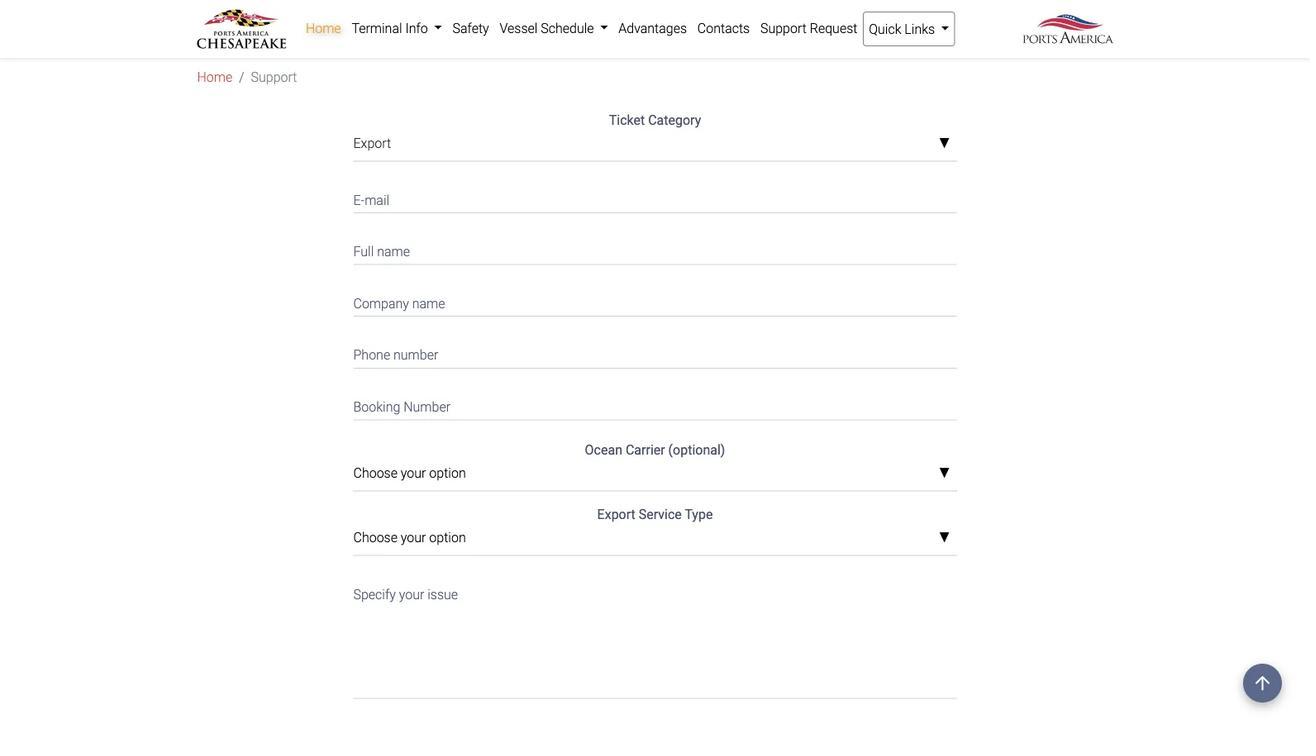 Task type: vqa. For each thing, say whether or not it's contained in the screenshot.
Ticket
yes



Task type: locate. For each thing, give the bounding box(es) containing it.
0 vertical spatial support
[[761, 20, 807, 36]]

1 horizontal spatial home
[[306, 20, 341, 36]]

1 horizontal spatial export
[[598, 507, 636, 523]]

0 vertical spatial ▼
[[939, 137, 951, 150]]

Phone number text field
[[354, 337, 957, 369]]

1 vertical spatial choose your option
[[354, 530, 466, 546]]

option
[[430, 465, 466, 481], [430, 530, 466, 546]]

choose
[[354, 465, 398, 481], [354, 530, 398, 546]]

2 vertical spatial ▼
[[939, 531, 951, 545]]

0 vertical spatial option
[[430, 465, 466, 481]]

your
[[401, 465, 426, 481], [401, 530, 426, 546], [399, 587, 425, 602]]

0 vertical spatial export
[[354, 136, 391, 151]]

category
[[649, 112, 702, 128]]

full name
[[354, 244, 410, 260]]

0 vertical spatial choose
[[354, 465, 398, 481]]

1 ▼ from the top
[[939, 137, 951, 150]]

support for support request
[[761, 20, 807, 36]]

home link
[[301, 12, 347, 45], [197, 67, 233, 87]]

choose down booking
[[354, 465, 398, 481]]

0 horizontal spatial export
[[354, 136, 391, 151]]

Company name text field
[[354, 285, 957, 317]]

support request link
[[756, 12, 863, 45]]

0 vertical spatial home link
[[301, 12, 347, 45]]

1 vertical spatial support
[[251, 69, 297, 85]]

1 vertical spatial name
[[412, 296, 445, 311]]

support request
[[761, 20, 858, 36]]

advantages link
[[614, 12, 693, 45]]

0 horizontal spatial support
[[251, 69, 297, 85]]

2 option from the top
[[430, 530, 466, 546]]

0 horizontal spatial home
[[197, 69, 233, 85]]

0 horizontal spatial home link
[[197, 67, 233, 87]]

request
[[810, 20, 858, 36]]

full
[[354, 244, 374, 260]]

number
[[404, 399, 451, 415]]

0 vertical spatial name
[[377, 244, 410, 260]]

name
[[377, 244, 410, 260], [412, 296, 445, 311]]

safety
[[453, 20, 489, 36]]

ticket category
[[609, 112, 702, 128]]

Full name text field
[[354, 233, 957, 265]]

vessel schedule link
[[495, 12, 614, 45]]

info
[[406, 20, 428, 36]]

phone
[[354, 347, 390, 363]]

1 vertical spatial home
[[197, 69, 233, 85]]

your left issue
[[399, 587, 425, 602]]

export service type
[[598, 507, 713, 523]]

0 horizontal spatial name
[[377, 244, 410, 260]]

service
[[639, 507, 682, 523]]

export up e-mail
[[354, 136, 391, 151]]

export left service
[[598, 507, 636, 523]]

specify
[[354, 587, 396, 602]]

your down booking number
[[401, 465, 426, 481]]

number
[[394, 347, 439, 363]]

choose your option down booking number
[[354, 465, 466, 481]]

option up issue
[[430, 530, 466, 546]]

your up specify your issue
[[401, 530, 426, 546]]

booking
[[354, 399, 401, 415]]

1 horizontal spatial name
[[412, 296, 445, 311]]

safety link
[[448, 12, 495, 45]]

2 vertical spatial your
[[399, 587, 425, 602]]

choose your option
[[354, 465, 466, 481], [354, 530, 466, 546]]

home for bottommost home link
[[197, 69, 233, 85]]

2 choose your option from the top
[[354, 530, 466, 546]]

name right company
[[412, 296, 445, 311]]

option down number
[[430, 465, 466, 481]]

▼
[[939, 137, 951, 150], [939, 467, 951, 480], [939, 531, 951, 545]]

1 vertical spatial ▼
[[939, 467, 951, 480]]

export
[[354, 136, 391, 151], [598, 507, 636, 523]]

choose up specify
[[354, 530, 398, 546]]

1 vertical spatial export
[[598, 507, 636, 523]]

(optional)
[[669, 442, 726, 458]]

1 vertical spatial option
[[430, 530, 466, 546]]

name right "full" on the left top
[[377, 244, 410, 260]]

company name
[[354, 296, 445, 311]]

0 vertical spatial choose your option
[[354, 465, 466, 481]]

go to top image
[[1244, 664, 1283, 703]]

1 vertical spatial choose
[[354, 530, 398, 546]]

home
[[306, 20, 341, 36], [197, 69, 233, 85]]

choose your option up specify your issue
[[354, 530, 466, 546]]

terminal
[[352, 20, 402, 36]]

support
[[761, 20, 807, 36], [251, 69, 297, 85]]

1 choose from the top
[[354, 465, 398, 481]]

0 vertical spatial home
[[306, 20, 341, 36]]

1 horizontal spatial support
[[761, 20, 807, 36]]

quick links link
[[863, 12, 956, 46]]



Task type: describe. For each thing, give the bounding box(es) containing it.
quick links
[[869, 21, 939, 37]]

export for export
[[354, 136, 391, 151]]

ocean carrier (optional)
[[585, 442, 726, 458]]

ocean
[[585, 442, 623, 458]]

home for right home link
[[306, 20, 341, 36]]

name for company name
[[412, 296, 445, 311]]

0 vertical spatial your
[[401, 465, 426, 481]]

name for full name
[[377, 244, 410, 260]]

support for support
[[251, 69, 297, 85]]

3 ▼ from the top
[[939, 531, 951, 545]]

contacts
[[698, 20, 750, 36]]

export for export service type
[[598, 507, 636, 523]]

type
[[685, 507, 713, 523]]

carrier
[[626, 442, 665, 458]]

1 vertical spatial home link
[[197, 67, 233, 87]]

1 vertical spatial your
[[401, 530, 426, 546]]

schedule
[[541, 20, 594, 36]]

specify your issue
[[354, 587, 458, 602]]

issue
[[428, 587, 458, 602]]

quick
[[869, 21, 902, 37]]

vessel
[[500, 20, 538, 36]]

Booking Number text field
[[354, 389, 957, 420]]

vessel schedule
[[500, 20, 597, 36]]

terminal info
[[352, 20, 431, 36]]

1 option from the top
[[430, 465, 466, 481]]

advantages
[[619, 20, 687, 36]]

phone number
[[354, 347, 439, 363]]

Specify your issue text field
[[354, 576, 957, 699]]

e-
[[354, 192, 365, 208]]

E-mail email field
[[354, 181, 957, 213]]

1 choose your option from the top
[[354, 465, 466, 481]]

2 choose from the top
[[354, 530, 398, 546]]

mail
[[365, 192, 390, 208]]

e-mail
[[354, 192, 390, 208]]

ticket
[[609, 112, 645, 128]]

booking number
[[354, 399, 451, 415]]

terminal info link
[[347, 12, 448, 45]]

1 horizontal spatial home link
[[301, 12, 347, 45]]

contacts link
[[693, 12, 756, 45]]

2 ▼ from the top
[[939, 467, 951, 480]]

links
[[905, 21, 935, 37]]

company
[[354, 296, 409, 311]]



